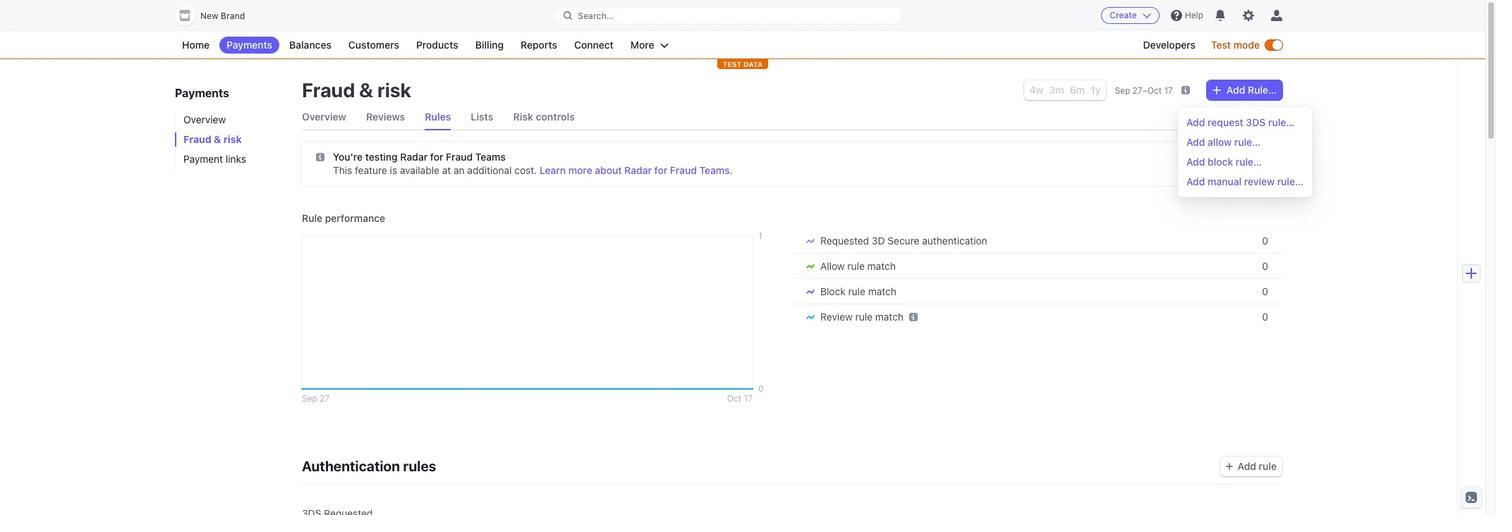 Task type: locate. For each thing, give the bounding box(es) containing it.
add for add block rule…
[[1187, 156, 1206, 168]]

0 horizontal spatial for
[[430, 151, 443, 163]]

more button
[[624, 37, 676, 54]]

3m button
[[1050, 84, 1065, 96]]

1y
[[1091, 84, 1101, 96]]

payment
[[183, 153, 223, 165]]

radar
[[400, 151, 428, 163], [625, 164, 652, 176]]

match for allow rule match
[[868, 260, 896, 272]]

risk up 'links'
[[224, 133, 242, 145]]

0 for review rule match
[[1263, 311, 1269, 323]]

radar right about
[[625, 164, 652, 176]]

billing
[[475, 39, 504, 51]]

0 horizontal spatial radar
[[400, 151, 428, 163]]

available
[[400, 164, 440, 176]]

balances
[[289, 39, 332, 51]]

authentication rules
[[302, 459, 436, 475]]

0 vertical spatial &
[[359, 78, 373, 102]]

brand
[[221, 11, 245, 21]]

& up payment links
[[214, 133, 221, 145]]

create
[[1110, 10, 1137, 20]]

sep
[[1115, 85, 1131, 96]]

rule…
[[1269, 116, 1295, 128], [1235, 136, 1261, 148], [1236, 156, 1262, 168], [1278, 176, 1304, 188]]

0 horizontal spatial overview
[[183, 114, 226, 126]]

risk up reviews
[[378, 78, 411, 102]]

0 vertical spatial risk
[[378, 78, 411, 102]]

add for add rule
[[1238, 461, 1257, 473]]

0 vertical spatial match
[[868, 260, 896, 272]]

search…
[[578, 10, 614, 21]]

add allow rule…
[[1187, 136, 1261, 148]]

learn
[[540, 164, 566, 176]]

test
[[1212, 39, 1231, 51]]

0
[[1263, 235, 1269, 247], [1263, 260, 1269, 272], [1263, 286, 1269, 298], [1263, 311, 1269, 323]]

home link
[[175, 37, 217, 54]]

1 vertical spatial for
[[655, 164, 668, 176]]

block
[[1208, 156, 1234, 168]]

rule
[[302, 212, 323, 224]]

rule inside button
[[1259, 461, 1277, 473]]

2 vertical spatial match
[[876, 311, 904, 323]]

1 0 from the top
[[1263, 235, 1269, 247]]

manual
[[1208, 176, 1242, 188]]

1 horizontal spatial fraud & risk
[[302, 78, 411, 102]]

home
[[182, 39, 210, 51]]

match
[[868, 260, 896, 272], [868, 286, 897, 298], [876, 311, 904, 323]]

1 vertical spatial fraud & risk
[[183, 133, 242, 145]]

rule
[[848, 260, 865, 272], [848, 286, 866, 298], [856, 311, 873, 323], [1259, 461, 1277, 473]]

add
[[1227, 84, 1246, 96], [1187, 116, 1206, 128], [1187, 136, 1206, 148], [1187, 156, 1206, 168], [1187, 176, 1206, 188], [1238, 461, 1257, 473]]

fraud & risk up payment links
[[183, 133, 242, 145]]

payment links
[[183, 153, 246, 165]]

0 vertical spatial radar
[[400, 151, 428, 163]]

add for add manual review rule…
[[1187, 176, 1206, 188]]

rule for add
[[1259, 461, 1277, 473]]

6m
[[1070, 84, 1085, 96]]

review rule match
[[821, 311, 904, 323]]

2 0 from the top
[[1263, 260, 1269, 272]]

test
[[723, 60, 742, 68]]

payments
[[227, 39, 272, 51], [175, 87, 229, 99]]

fraud & risk
[[302, 78, 411, 102], [183, 133, 242, 145]]

1 vertical spatial risk
[[224, 133, 242, 145]]

for
[[430, 151, 443, 163], [655, 164, 668, 176]]

payments down home link
[[175, 87, 229, 99]]

allow
[[1208, 136, 1232, 148]]

an
[[454, 164, 465, 176]]

1 horizontal spatial for
[[655, 164, 668, 176]]

risk
[[378, 78, 411, 102], [224, 133, 242, 145]]

1 horizontal spatial overview
[[302, 111, 346, 123]]

rule performance
[[302, 212, 385, 224]]

allow
[[821, 260, 845, 272]]

0 horizontal spatial &
[[214, 133, 221, 145]]

add inside "dropdown button"
[[1227, 84, 1246, 96]]

match down block rule match
[[876, 311, 904, 323]]

1 horizontal spatial &
[[359, 78, 373, 102]]

create button
[[1102, 7, 1160, 24]]

1 vertical spatial match
[[868, 286, 897, 298]]

allow rule match
[[821, 260, 896, 272]]

links
[[226, 153, 246, 165]]

1 vertical spatial radar
[[625, 164, 652, 176]]

0 vertical spatial for
[[430, 151, 443, 163]]

add allow rule… button
[[1181, 133, 1310, 152]]

feature
[[355, 164, 387, 176]]

fraud & risk up reviews
[[302, 78, 411, 102]]

match for review rule match
[[876, 311, 904, 323]]

products
[[416, 39, 458, 51]]

payments down brand
[[227, 39, 272, 51]]

overview up svg image
[[302, 111, 346, 123]]

this
[[333, 164, 352, 176]]

overview for reviews
[[302, 111, 346, 123]]

1 horizontal spatial overview link
[[302, 104, 346, 130]]

3ds
[[1246, 116, 1266, 128]]

add rule button
[[1220, 457, 1283, 477]]

1 vertical spatial &
[[214, 133, 221, 145]]

Search… text field
[[556, 7, 902, 24]]

overview up fraud & risk link
[[183, 114, 226, 126]]

overview link up svg image
[[302, 104, 346, 130]]

add rule…
[[1227, 84, 1277, 96]]

match up review rule match
[[868, 286, 897, 298]]

radar up available
[[400, 151, 428, 163]]

fraud left teams.
[[670, 164, 697, 176]]

3 0 from the top
[[1263, 286, 1269, 298]]

developers link
[[1136, 37, 1203, 54]]

fraud up payment
[[183, 133, 211, 145]]

for right about
[[655, 164, 668, 176]]

lists
[[471, 111, 494, 123]]

tab list
[[302, 104, 1283, 131]]

overview link for reviews
[[302, 104, 346, 130]]

cost.
[[515, 164, 537, 176]]

0 horizontal spatial overview link
[[175, 113, 288, 127]]

testing
[[365, 151, 398, 163]]

4w button
[[1030, 84, 1044, 96]]

payment links link
[[175, 152, 288, 167]]

teams
[[475, 151, 506, 163]]

add manual review rule… button
[[1181, 172, 1310, 192]]

4w
[[1030, 84, 1044, 96]]

add rule… button
[[1207, 80, 1283, 100]]

data
[[744, 60, 763, 68]]

17
[[1165, 85, 1173, 96]]

rule for review
[[856, 311, 873, 323]]

authentication
[[922, 235, 988, 247]]

0 horizontal spatial risk
[[224, 133, 242, 145]]

overview link up fraud & risk link
[[175, 113, 288, 127]]

fraud up an
[[446, 151, 473, 163]]

match down the 3d
[[868, 260, 896, 272]]

svg image
[[316, 153, 325, 162]]

4 0 from the top
[[1263, 311, 1269, 323]]

at
[[442, 164, 451, 176]]

block rule match
[[821, 286, 897, 298]]

reports link
[[514, 37, 564, 54]]

new brand
[[200, 11, 245, 21]]

& up reviews
[[359, 78, 373, 102]]

for up at
[[430, 151, 443, 163]]

billing link
[[468, 37, 511, 54]]



Task type: vqa. For each thing, say whether or not it's contained in the screenshot.
'Subscribers'
no



Task type: describe. For each thing, give the bounding box(es) containing it.
svg image
[[1213, 86, 1221, 95]]

add for add rule…
[[1227, 84, 1246, 96]]

learn more about radar for fraud teams. link
[[540, 164, 733, 176]]

–
[[1143, 85, 1148, 96]]

overview link for fraud & risk
[[175, 113, 288, 127]]

0 vertical spatial payments
[[227, 39, 272, 51]]

block
[[821, 286, 846, 298]]

0 for requested 3d secure authentication
[[1263, 235, 1269, 247]]

1 horizontal spatial risk
[[378, 78, 411, 102]]

rule… right "review"
[[1278, 176, 1304, 188]]

reviews
[[366, 111, 405, 123]]

rule… down 'add allow rule…' button
[[1236, 156, 1262, 168]]

0 for block rule match
[[1263, 286, 1269, 298]]

products link
[[409, 37, 466, 54]]

reports
[[521, 39, 557, 51]]

0 horizontal spatial fraud & risk
[[183, 133, 242, 145]]

rule… down "add request 3ds rule…" button at top
[[1235, 136, 1261, 148]]

4w 3m 6m 1y
[[1030, 84, 1101, 96]]

test data
[[723, 60, 763, 68]]

rules link
[[425, 104, 451, 130]]

reviews link
[[366, 104, 405, 130]]

3d
[[872, 235, 885, 247]]

requested 3d secure authentication
[[821, 235, 988, 247]]

performance
[[325, 212, 385, 224]]

request
[[1208, 116, 1244, 128]]

new brand button
[[175, 6, 259, 25]]

authentication
[[302, 459, 400, 475]]

connect
[[574, 39, 614, 51]]

help
[[1185, 10, 1204, 20]]

add manual review rule…
[[1187, 176, 1304, 188]]

add for add request 3ds rule…
[[1187, 116, 1206, 128]]

1 vertical spatial payments
[[175, 87, 229, 99]]

risk controls
[[513, 111, 575, 123]]

1 horizontal spatial radar
[[625, 164, 652, 176]]

rule for block
[[848, 286, 866, 298]]

tab list containing overview
[[302, 104, 1283, 131]]

test mode
[[1212, 39, 1260, 51]]

add block rule… button
[[1181, 152, 1310, 172]]

more
[[569, 164, 593, 176]]

rule… right 3ds
[[1269, 116, 1295, 128]]

balances link
[[282, 37, 339, 54]]

risk controls link
[[513, 104, 575, 130]]

review
[[821, 311, 853, 323]]

controls
[[536, 111, 575, 123]]

add request 3ds rule… button
[[1181, 113, 1310, 133]]

additional
[[467, 164, 512, 176]]

more
[[631, 39, 655, 51]]

risk
[[513, 111, 533, 123]]

fraud & risk link
[[175, 133, 288, 147]]

27
[[1133, 85, 1143, 96]]

3m
[[1050, 84, 1065, 96]]

sep 27 – oct 17
[[1115, 85, 1173, 96]]

oct
[[1148, 85, 1162, 96]]

0 vertical spatial fraud & risk
[[302, 78, 411, 102]]

add for add allow rule…
[[1187, 136, 1206, 148]]

you're testing radar for fraud teams this feature is available at an additional cost. learn more about radar for fraud teams.
[[333, 151, 733, 176]]

about
[[595, 164, 622, 176]]

customers
[[349, 39, 399, 51]]

requested
[[821, 235, 869, 247]]

Search… search field
[[556, 7, 902, 24]]

add block rule…
[[1187, 156, 1262, 168]]

rule…
[[1248, 84, 1277, 96]]

lists link
[[471, 104, 494, 130]]

developers
[[1143, 39, 1196, 51]]

new
[[200, 11, 218, 21]]

mode
[[1234, 39, 1260, 51]]

secure
[[888, 235, 920, 247]]

teams.
[[700, 164, 733, 176]]

overview for fraud & risk
[[183, 114, 226, 126]]

rules
[[425, 111, 451, 123]]

fraud down balances link
[[302, 78, 355, 102]]

add rule
[[1238, 461, 1277, 473]]

0 for allow rule match
[[1263, 260, 1269, 272]]

connect link
[[567, 37, 621, 54]]

match for block rule match
[[868, 286, 897, 298]]

add request 3ds rule…
[[1187, 116, 1295, 128]]

customers link
[[341, 37, 406, 54]]

is
[[390, 164, 397, 176]]

rule for allow
[[848, 260, 865, 272]]



